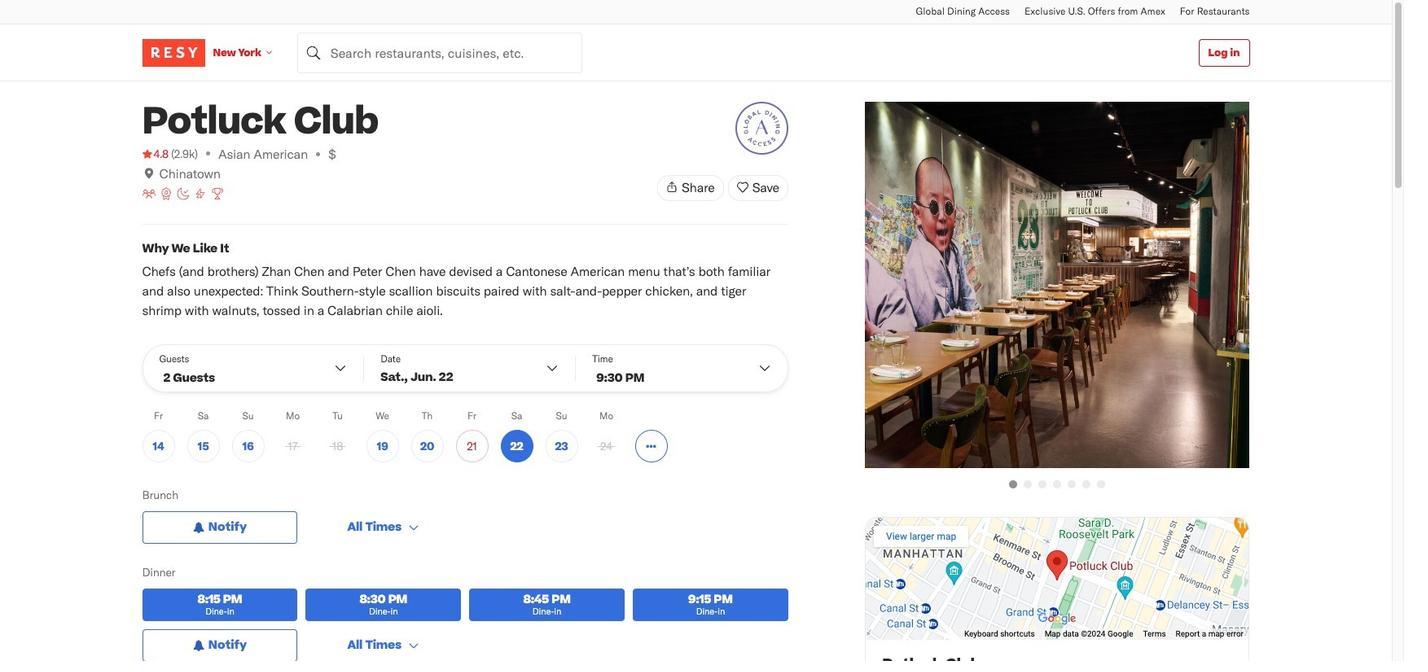 Task type: describe. For each thing, give the bounding box(es) containing it.
4.8 out of 5 stars image
[[142, 146, 169, 162]]



Task type: locate. For each thing, give the bounding box(es) containing it.
None field
[[297, 32, 582, 73]]

Search restaurants, cuisines, etc. text field
[[297, 32, 582, 73]]



Task type: vqa. For each thing, say whether or not it's contained in the screenshot.
Field
yes



